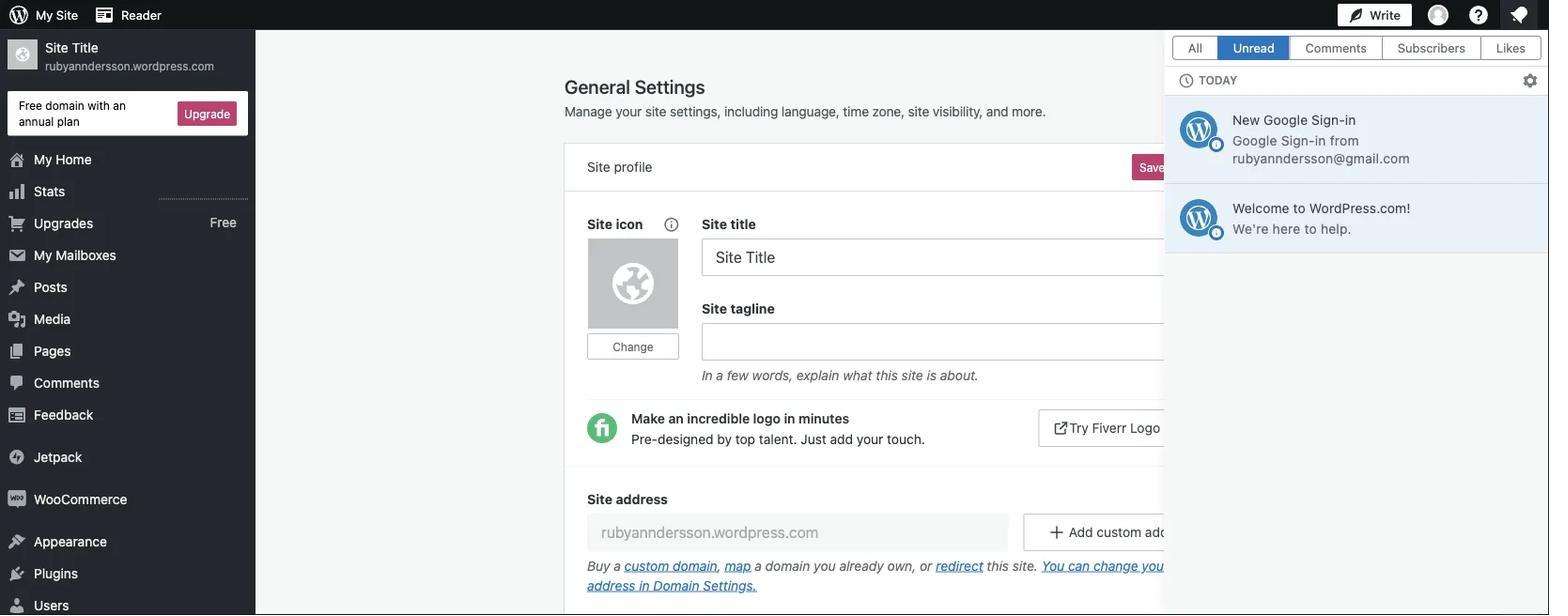Task type: locate. For each thing, give the bounding box(es) containing it.
0 vertical spatial img image
[[8, 448, 26, 467]]

mailboxes
[[56, 247, 116, 263]]

add custom address
[[1069, 525, 1194, 540]]

domain inside free domain with an annual plan
[[45, 99, 84, 112]]

top
[[735, 431, 756, 447]]

this
[[876, 367, 898, 383], [987, 558, 1009, 574]]

write link
[[1338, 0, 1412, 30]]

address down the buy
[[587, 578, 636, 593]]

2 vertical spatial your
[[1142, 558, 1169, 574]]

general settings main content
[[565, 30, 1519, 615]]

1 vertical spatial info image
[[1211, 227, 1223, 238]]

stats link
[[0, 175, 256, 207]]

domain down site address text box
[[766, 558, 810, 574]]

in left domain
[[639, 578, 650, 593]]

an right "with"
[[113, 99, 126, 112]]

2 img image from the top
[[8, 490, 26, 509]]

2 horizontal spatial domain
[[766, 558, 810, 574]]

domain
[[653, 578, 700, 593]]

pre-
[[631, 431, 658, 447]]

plugins
[[34, 566, 78, 581]]

reader link
[[86, 0, 169, 30]]

buy
[[587, 558, 610, 574]]

0 horizontal spatial an
[[113, 99, 126, 112]]

general settings
[[565, 75, 705, 97]]

change
[[613, 340, 654, 353]]

site for site address
[[587, 491, 613, 507]]

plugins link
[[0, 558, 256, 590]]

comments
[[1306, 41, 1367, 55], [34, 375, 100, 391]]

1 vertical spatial my
[[34, 151, 52, 167]]

this right what
[[876, 367, 898, 383]]

few
[[727, 367, 749, 383]]

google down 'new'
[[1233, 133, 1278, 148]]

address
[[616, 491, 668, 507], [1145, 525, 1194, 540], [587, 578, 636, 593]]

custom
[[1097, 525, 1142, 540], [625, 558, 669, 574]]

info image up settings
[[1211, 139, 1223, 150]]

including
[[725, 104, 778, 119]]

address right add
[[1145, 525, 1194, 540]]

fiverr small logo image
[[587, 413, 617, 444]]

your inside "general settings manage your site settings, including language, time zone, site visibility, and more."
[[616, 104, 642, 119]]

an inside free domain with an annual plan
[[113, 99, 126, 112]]

my site
[[36, 8, 78, 22]]

with
[[88, 99, 110, 112]]

info image
[[1211, 139, 1223, 150], [1211, 227, 1223, 238]]

woocommerce link
[[0, 484, 256, 515]]

users link
[[0, 590, 256, 615]]

1 vertical spatial an
[[669, 411, 684, 426]]

here
[[1273, 221, 1301, 236]]

free down 'highest hourly views 0' image
[[210, 215, 237, 231]]

help image
[[1468, 4, 1490, 26]]

0 vertical spatial comments
[[1306, 41, 1367, 55]]

settings
[[1169, 161, 1211, 174]]

annual plan
[[19, 114, 80, 128]]

site down add custom address
[[1173, 558, 1194, 574]]

my
[[36, 8, 53, 22], [34, 151, 52, 167], [34, 247, 52, 263]]

img image inside woocommerce link
[[8, 490, 26, 509]]

a for in
[[716, 367, 724, 383]]

my left reader link
[[36, 8, 53, 22]]

0 vertical spatial free
[[19, 99, 42, 112]]

free inside free domain with an annual plan
[[19, 99, 42, 112]]

to
[[1294, 200, 1306, 216], [1305, 221, 1317, 236]]

words,
[[752, 367, 793, 383]]

all
[[1189, 41, 1203, 55]]

make an incredible logo in minutes pre-designed by top talent. just add your touch.
[[631, 411, 925, 447]]

comments up feedback on the left bottom of the page
[[34, 375, 100, 391]]

save settings button
[[1132, 154, 1219, 180]]

this left site.
[[987, 558, 1009, 574]]

2 vertical spatial my
[[34, 247, 52, 263]]

pages
[[34, 343, 71, 359]]

2 horizontal spatial your
[[1142, 558, 1169, 574]]

0 vertical spatial custom
[[1097, 525, 1142, 540]]

a right map link
[[755, 558, 762, 574]]

visibility,
[[933, 104, 983, 119]]

an up designed
[[669, 411, 684, 426]]

your inside make an incredible logo in minutes pre-designed by top talent. just add your touch.
[[857, 431, 884, 447]]

1 horizontal spatial custom
[[1097, 525, 1142, 540]]

1 horizontal spatial this
[[987, 558, 1009, 574]]

your down general settings
[[616, 104, 642, 119]]

we're
[[1233, 221, 1269, 236]]

group
[[702, 299, 1219, 390], [565, 466, 1241, 615]]

my up posts
[[34, 247, 52, 263]]

site icon group
[[587, 214, 702, 390]]

time image
[[1178, 72, 1195, 89]]

sign- up from
[[1312, 112, 1345, 128]]

and more.
[[987, 104, 1046, 119]]

2 info image from the top
[[1211, 227, 1223, 238]]

you
[[1042, 558, 1065, 574]]

rubyanndersson@gmail.com
[[1233, 151, 1410, 166]]

1 vertical spatial your
[[857, 431, 884, 447]]

more information image
[[662, 216, 679, 233]]

0 horizontal spatial your
[[616, 104, 642, 119]]

google
[[1264, 112, 1308, 128], [1233, 133, 1278, 148]]

your
[[616, 104, 642, 119], [857, 431, 884, 447], [1142, 558, 1169, 574]]

site
[[645, 104, 667, 119], [908, 104, 930, 119], [902, 367, 924, 383], [1173, 558, 1194, 574]]

0 horizontal spatial a
[[614, 558, 621, 574]]

0 vertical spatial an
[[113, 99, 126, 112]]

1 vertical spatial comments
[[34, 375, 100, 391]]

language,
[[782, 104, 840, 119]]

a right in at bottom
[[716, 367, 724, 383]]

in inside make an incredible logo in minutes pre-designed by top talent. just add your touch.
[[784, 411, 795, 426]]

my home link
[[0, 143, 256, 175]]

0 vertical spatial info image
[[1211, 139, 1223, 150]]

to up here
[[1294, 200, 1306, 216]]

free up annual plan
[[19, 99, 42, 112]]

1 horizontal spatial an
[[669, 411, 684, 426]]

change button
[[587, 334, 679, 360]]

img image inside jetpack link
[[8, 448, 26, 467]]

site inside site title rubyanndersson.wordpress.com
[[45, 40, 68, 55]]

site for site profile
[[587, 159, 611, 175]]

0 horizontal spatial comments
[[34, 375, 100, 391]]

google right 'new'
[[1264, 112, 1308, 128]]

to right here
[[1305, 221, 1317, 236]]

an
[[113, 99, 126, 112], [669, 411, 684, 426]]

manage your notifications image
[[1508, 4, 1531, 26]]

1 vertical spatial google
[[1233, 133, 1278, 148]]

can
[[1068, 558, 1090, 574]]

domain up domain
[[673, 558, 718, 574]]

just
[[801, 431, 827, 447]]

your inside you can change your site address in domain settings.
[[1142, 558, 1169, 574]]

talent.
[[759, 431, 797, 447]]

my for my site
[[36, 8, 53, 22]]

your right change at the right of page
[[1142, 558, 1169, 574]]

0 vertical spatial group
[[702, 299, 1219, 390]]

sign-
[[1312, 112, 1345, 128], [1281, 133, 1315, 148]]

img image
[[8, 448, 26, 467], [8, 490, 26, 509]]

1 vertical spatial custom
[[625, 558, 669, 574]]

1 vertical spatial this
[[987, 558, 1009, 574]]

Site address text field
[[587, 514, 1009, 552]]

save
[[1140, 161, 1165, 174]]

site address
[[587, 491, 668, 507]]

your right add
[[857, 431, 884, 447]]

domain up annual plan
[[45, 99, 84, 112]]

in
[[1345, 112, 1356, 128], [1315, 133, 1327, 148], [784, 411, 795, 426], [639, 578, 650, 593]]

1 horizontal spatial domain
[[673, 558, 718, 574]]

site for site tagline
[[702, 301, 727, 316]]

from
[[1330, 133, 1360, 148]]

custom up change at the right of page
[[1097, 525, 1142, 540]]

Site title text field
[[702, 239, 1219, 276]]

already
[[840, 558, 884, 574]]

1 vertical spatial img image
[[8, 490, 26, 509]]

you can change your site address in domain settings. link
[[587, 558, 1194, 593]]

my mailboxes
[[34, 247, 116, 263]]

comments down the write link
[[1306, 41, 1367, 55]]

settings,
[[670, 104, 721, 119]]

make
[[631, 411, 665, 426]]

img image left jetpack
[[8, 448, 26, 467]]

img image for jetpack
[[8, 448, 26, 467]]

0 vertical spatial my
[[36, 8, 53, 22]]

custom up domain
[[625, 558, 669, 574]]

group containing site tagline
[[702, 299, 1219, 390]]

0 horizontal spatial domain
[[45, 99, 84, 112]]

0 vertical spatial address
[[616, 491, 668, 507]]

free
[[19, 99, 42, 112], [210, 215, 237, 231]]

1 info image from the top
[[1211, 139, 1223, 150]]

0 vertical spatial this
[[876, 367, 898, 383]]

time
[[843, 104, 869, 119]]

highest hourly views 0 image
[[159, 188, 248, 200]]

comments inside comments link
[[34, 375, 100, 391]]

0 vertical spatial google
[[1264, 112, 1308, 128]]

1 vertical spatial group
[[565, 466, 1241, 615]]

site inside group
[[702, 216, 727, 232]]

1 img image from the top
[[8, 448, 26, 467]]

1 horizontal spatial a
[[716, 367, 724, 383]]

in inside you can change your site address in domain settings.
[[639, 578, 650, 593]]

try fiverr logo maker
[[1070, 421, 1202, 436]]

in right logo
[[784, 411, 795, 426]]

site.
[[1013, 558, 1038, 574]]

info image left we're
[[1211, 227, 1223, 238]]

0 vertical spatial your
[[616, 104, 642, 119]]

1 vertical spatial free
[[210, 215, 237, 231]]

posts link
[[0, 271, 256, 303]]

1 horizontal spatial your
[[857, 431, 884, 447]]

1 horizontal spatial free
[[210, 215, 237, 231]]

address down pre-
[[616, 491, 668, 507]]

img image left woocommerce
[[8, 490, 26, 509]]

my left "home"
[[34, 151, 52, 167]]

2 vertical spatial address
[[587, 578, 636, 593]]

0 horizontal spatial free
[[19, 99, 42, 112]]

sign- up rubyanndersson@gmail.com
[[1281, 133, 1315, 148]]

2 horizontal spatial a
[[755, 558, 762, 574]]

0 vertical spatial to
[[1294, 200, 1306, 216]]

a right the buy
[[614, 558, 621, 574]]



Task type: vqa. For each thing, say whether or not it's contained in the screenshot.
Open Search image
no



Task type: describe. For each thing, give the bounding box(es) containing it.
media
[[34, 311, 71, 327]]

minutes
[[799, 411, 850, 426]]

site right zone,
[[908, 104, 930, 119]]

site icon
[[587, 216, 643, 232]]

new
[[1233, 112, 1260, 128]]

wordpress.com!
[[1310, 200, 1411, 216]]

site for site icon
[[587, 216, 613, 232]]

1 vertical spatial to
[[1305, 221, 1317, 236]]

my for my home
[[34, 151, 52, 167]]

in a few words, explain what this site is about.
[[702, 367, 979, 383]]

feedback link
[[0, 399, 256, 431]]

zone,
[[873, 104, 905, 119]]

comments link
[[0, 367, 256, 399]]

users
[[34, 598, 69, 613]]

in
[[702, 367, 713, 383]]

posts
[[34, 279, 67, 295]]

site down general settings
[[645, 104, 667, 119]]

site title
[[702, 216, 756, 232]]

map
[[725, 558, 751, 574]]

change
[[1094, 558, 1139, 574]]

maker
[[1164, 421, 1202, 436]]

0 horizontal spatial this
[[876, 367, 898, 383]]

site for site title
[[702, 216, 727, 232]]

jetpack link
[[0, 441, 256, 473]]

home
[[56, 151, 92, 167]]

stats
[[34, 183, 65, 199]]

what
[[843, 367, 873, 383]]

view button
[[1444, 30, 1519, 58]]

info image for google sign-in from rubyanndersson@gmail.com
[[1211, 139, 1223, 150]]

site title rubyanndersson.wordpress.com
[[45, 40, 214, 73]]

help.
[[1321, 221, 1352, 236]]

try
[[1070, 421, 1089, 436]]

welcome
[[1233, 200, 1290, 216]]

upgrade
[[184, 107, 230, 120]]

my for my mailboxes
[[34, 247, 52, 263]]

title
[[731, 216, 756, 232]]

by
[[717, 431, 732, 447]]

media link
[[0, 303, 256, 335]]

free for free
[[210, 215, 237, 231]]

my site link
[[0, 0, 86, 30]]

profile
[[614, 159, 653, 175]]

my home
[[34, 151, 92, 167]]

incredible
[[687, 411, 750, 426]]

upgrade button
[[178, 101, 237, 126]]

add
[[1069, 525, 1093, 540]]

upgrades
[[34, 215, 93, 231]]

woocommerce
[[34, 492, 127, 507]]

appearance
[[34, 534, 107, 549]]

site inside you can change your site address in domain settings.
[[1173, 558, 1194, 574]]

group containing site address
[[565, 466, 1241, 615]]

address inside you can change your site address in domain settings.
[[587, 578, 636, 593]]

likes
[[1497, 41, 1526, 55]]

custom domain link
[[625, 558, 718, 574]]

info image for we're here to help.
[[1211, 227, 1223, 238]]

closed image
[[1494, 42, 1503, 49]]

try fiverr logo maker link
[[1039, 410, 1216, 447]]

buy a custom domain , map a domain you already own, or redirect this site.
[[587, 558, 1038, 574]]

new google sign-in google sign-in from rubyanndersson@gmail.com
[[1233, 112, 1410, 166]]

own,
[[888, 558, 916, 574]]

1 vertical spatial sign-
[[1281, 133, 1315, 148]]

or
[[920, 558, 933, 574]]

site for site title rubyanndersson.wordpress.com
[[45, 40, 68, 55]]

in up from
[[1345, 112, 1356, 128]]

view
[[1460, 37, 1488, 51]]

Site tagline text field
[[702, 323, 1219, 361]]

settings.
[[703, 578, 757, 593]]

designed
[[658, 431, 714, 447]]

in up rubyanndersson@gmail.com
[[1315, 133, 1327, 148]]

cog image
[[1522, 72, 1539, 89]]

free for free domain with an annual plan
[[19, 99, 42, 112]]

fiverr
[[1092, 421, 1127, 436]]

today
[[1199, 73, 1238, 86]]

a for buy
[[614, 558, 621, 574]]

custom inside the 'add custom address' link
[[1097, 525, 1142, 540]]

an inside make an incredible logo in minutes pre-designed by top talent. just add your touch.
[[669, 411, 684, 426]]

,
[[718, 558, 721, 574]]

1 horizontal spatial comments
[[1306, 41, 1367, 55]]

you
[[814, 558, 836, 574]]

site title group
[[702, 214, 1219, 276]]

you can change your site address in domain settings.
[[587, 558, 1194, 593]]

site tagline
[[702, 301, 775, 316]]

add custom address link
[[1024, 514, 1219, 552]]

logo
[[753, 411, 781, 426]]

rubyanndersson.wordpress.com
[[45, 59, 214, 73]]

about.
[[940, 367, 979, 383]]

my profile image
[[1428, 5, 1449, 25]]

explain
[[797, 367, 840, 383]]

0 vertical spatial sign-
[[1312, 112, 1345, 128]]

general settings manage your site settings, including language, time zone, site visibility, and more.
[[565, 75, 1046, 119]]

1 vertical spatial address
[[1145, 525, 1194, 540]]

write
[[1370, 8, 1401, 22]]

icon
[[616, 216, 643, 232]]

logo
[[1130, 421, 1161, 436]]

reader
[[121, 8, 162, 22]]

tagline
[[731, 301, 775, 316]]

save settings
[[1140, 161, 1211, 174]]

touch.
[[887, 431, 925, 447]]

redirect
[[936, 558, 984, 574]]

site left is at bottom
[[902, 367, 924, 383]]

site profile
[[587, 159, 653, 175]]

img image for woocommerce
[[8, 490, 26, 509]]

add
[[830, 431, 853, 447]]

is
[[927, 367, 937, 383]]

0 horizontal spatial custom
[[625, 558, 669, 574]]

title
[[72, 40, 98, 55]]



